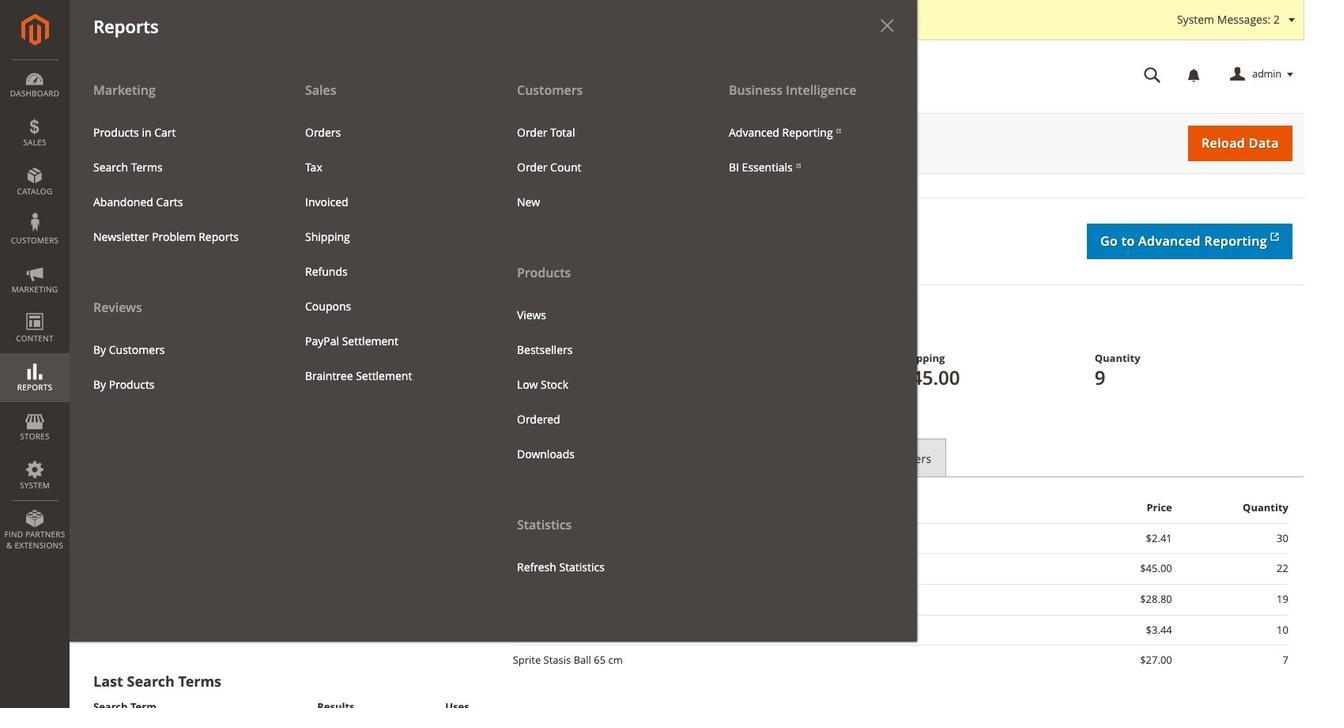 Task type: locate. For each thing, give the bounding box(es) containing it.
magento admin panel image
[[21, 13, 49, 46]]

menu
[[70, 73, 917, 642], [70, 73, 281, 402], [493, 73, 705, 585], [81, 115, 270, 254], [293, 115, 481, 394], [505, 115, 693, 220], [717, 115, 905, 185], [505, 298, 693, 472], [81, 332, 270, 402]]

menu bar
[[0, 0, 917, 642]]



Task type: vqa. For each thing, say whether or not it's contained in the screenshot.
number field
no



